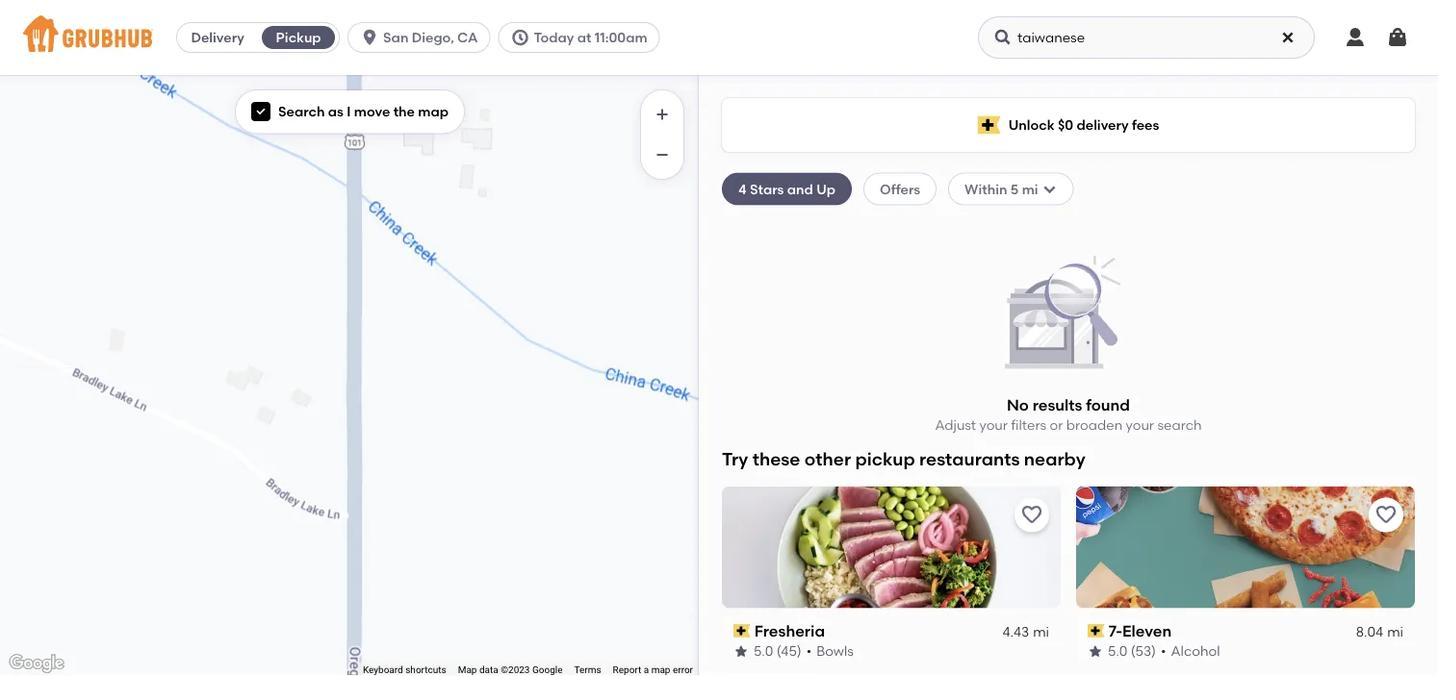Task type: locate. For each thing, give the bounding box(es) containing it.
star icon image down subscription pass icon
[[734, 645, 749, 660]]

fees
[[1132, 117, 1160, 133]]

star icon image
[[734, 645, 749, 660], [1088, 645, 1104, 660]]

map data ©2023 google
[[458, 665, 563, 677]]

1 save this restaurant image from the left
[[1021, 504, 1044, 527]]

broaden
[[1067, 418, 1123, 434]]

0 horizontal spatial star icon image
[[734, 645, 749, 660]]

your down no
[[980, 418, 1008, 434]]

keyboard shortcuts
[[363, 665, 446, 677]]

terms link
[[574, 665, 601, 677]]

5.0
[[754, 644, 774, 660], [1108, 644, 1128, 660]]

0 vertical spatial map
[[418, 104, 449, 120]]

mi for fresheria
[[1033, 624, 1050, 641]]

1 save this restaurant button from the left
[[1015, 498, 1050, 533]]

mi right 5 in the top of the page
[[1022, 181, 1039, 197]]

11:00am
[[595, 29, 648, 46]]

4
[[739, 181, 747, 197]]

1 star icon image from the left
[[734, 645, 749, 660]]

•
[[807, 644, 812, 660], [1161, 644, 1167, 660]]

map
[[458, 665, 477, 677]]

8.04 mi
[[1357, 624, 1404, 641]]

5.0 for fresheria
[[754, 644, 774, 660]]

1 • from the left
[[807, 644, 812, 660]]

2 save this restaurant image from the left
[[1375, 504, 1398, 527]]

unlock $0 delivery fees
[[1009, 117, 1160, 133]]

2 star icon image from the left
[[1088, 645, 1104, 660]]

shortcuts
[[406, 665, 446, 677]]

delivery
[[191, 29, 244, 46]]

2 your from the left
[[1126, 418, 1155, 434]]

svg image
[[1387, 26, 1410, 49], [360, 28, 380, 47], [994, 28, 1013, 47], [1281, 30, 1296, 45], [1043, 181, 1058, 197]]

2 5.0 from the left
[[1108, 644, 1128, 660]]

star icon image down subscription pass image on the bottom right
[[1088, 645, 1104, 660]]

mi right 4.43
[[1033, 624, 1050, 641]]

1 vertical spatial map
[[652, 665, 671, 677]]

4.43
[[1003, 624, 1030, 641]]

and
[[788, 181, 814, 197]]

map right a
[[652, 665, 671, 677]]

1 horizontal spatial svg image
[[511, 28, 530, 47]]

today at 11:00am
[[534, 29, 648, 46]]

try
[[722, 449, 749, 470]]

main navigation navigation
[[0, 0, 1439, 75]]

stars
[[750, 181, 784, 197]]

mi
[[1022, 181, 1039, 197], [1033, 624, 1050, 641], [1388, 624, 1404, 641]]

google image
[[5, 652, 68, 677]]

5.0 (53)
[[1108, 644, 1157, 660]]

svg image
[[1344, 26, 1367, 49], [511, 28, 530, 47], [255, 106, 267, 118]]

• bowls
[[807, 644, 854, 660]]

• right (53)
[[1161, 644, 1167, 660]]

svg image inside today at 11:00am button
[[511, 28, 530, 47]]

svg image for today at 11:00am
[[511, 28, 530, 47]]

0 horizontal spatial save this restaurant image
[[1021, 504, 1044, 527]]

pickup
[[276, 29, 321, 46]]

1 horizontal spatial save this restaurant button
[[1369, 498, 1404, 533]]

1 horizontal spatial star icon image
[[1088, 645, 1104, 660]]

1 horizontal spatial save this restaurant image
[[1375, 504, 1398, 527]]

diego,
[[412, 29, 454, 46]]

2 • from the left
[[1161, 644, 1167, 660]]

nearby
[[1024, 449, 1086, 470]]

up
[[817, 181, 836, 197]]

error
[[673, 665, 693, 677]]

star icon image for 7-eleven
[[1088, 645, 1104, 660]]

filters
[[1011, 418, 1047, 434]]

report a map error
[[613, 665, 693, 677]]

san
[[383, 29, 409, 46]]

0 horizontal spatial 5.0
[[754, 644, 774, 660]]

5.0 (45)
[[754, 644, 802, 660]]

1 horizontal spatial •
[[1161, 644, 1167, 660]]

adjust
[[935, 418, 977, 434]]

unlock
[[1009, 117, 1055, 133]]

(53)
[[1131, 644, 1157, 660]]

pickup
[[856, 449, 915, 470]]

as
[[328, 104, 344, 120]]

7-eleven
[[1109, 622, 1172, 641]]

save this restaurant image for fresheria
[[1021, 504, 1044, 527]]

5.0 left '(45)'
[[754, 644, 774, 660]]

0 horizontal spatial your
[[980, 418, 1008, 434]]

0 horizontal spatial save this restaurant button
[[1015, 498, 1050, 533]]

bowls
[[817, 644, 854, 660]]

save this restaurant button
[[1015, 498, 1050, 533], [1369, 498, 1404, 533]]

1 horizontal spatial 5.0
[[1108, 644, 1128, 660]]

map region
[[0, 0, 897, 677]]

map
[[418, 104, 449, 120], [652, 665, 671, 677]]

fresheria logo image
[[722, 487, 1061, 609]]

1 5.0 from the left
[[754, 644, 774, 660]]

1 horizontal spatial your
[[1126, 418, 1155, 434]]

report
[[613, 665, 642, 677]]

mi right "8.04"
[[1388, 624, 1404, 641]]

0 horizontal spatial map
[[418, 104, 449, 120]]

other
[[805, 449, 851, 470]]

map right "the"
[[418, 104, 449, 120]]

your down found on the bottom right
[[1126, 418, 1155, 434]]

5.0 down 7-
[[1108, 644, 1128, 660]]

subscription pass image
[[1088, 625, 1105, 638]]

Search for food, convenience, alcohol... search field
[[978, 16, 1315, 59]]

0 horizontal spatial svg image
[[255, 106, 267, 118]]

©2023
[[501, 665, 530, 677]]

today
[[534, 29, 574, 46]]

0 horizontal spatial •
[[807, 644, 812, 660]]

your
[[980, 418, 1008, 434], [1126, 418, 1155, 434]]

save this restaurant image
[[1021, 504, 1044, 527], [1375, 504, 1398, 527]]

• for 7-eleven
[[1161, 644, 1167, 660]]

2 save this restaurant button from the left
[[1369, 498, 1404, 533]]

within
[[965, 181, 1008, 197]]

fresheria
[[755, 622, 825, 641]]

• right '(45)'
[[807, 644, 812, 660]]

5
[[1011, 181, 1019, 197]]



Task type: vqa. For each thing, say whether or not it's contained in the screenshot.
Fresheria Save this restaurant BUTTON
yes



Task type: describe. For each thing, give the bounding box(es) containing it.
data
[[479, 665, 499, 677]]

subscription pass image
[[734, 625, 751, 638]]

the
[[394, 104, 415, 120]]

mi for 7-eleven
[[1388, 624, 1404, 641]]

minus icon image
[[653, 145, 672, 165]]

• for fresheria
[[807, 644, 812, 660]]

no results found adjust your filters or broaden your search
[[935, 396, 1202, 434]]

try these other pickup restaurants nearby
[[722, 449, 1086, 470]]

2 horizontal spatial svg image
[[1344, 26, 1367, 49]]

5.0 for 7-eleven
[[1108, 644, 1128, 660]]

a
[[644, 665, 649, 677]]

pickup button
[[258, 22, 339, 53]]

today at 11:00am button
[[498, 22, 668, 53]]

(45)
[[777, 644, 802, 660]]

save this restaurant button for fresheria
[[1015, 498, 1050, 533]]

move
[[354, 104, 390, 120]]

restaurants
[[920, 449, 1020, 470]]

$0
[[1058, 117, 1074, 133]]

found
[[1087, 396, 1131, 415]]

plus icon image
[[653, 105, 672, 124]]

san diego, ca button
[[348, 22, 498, 53]]

search
[[1158, 418, 1202, 434]]

save this restaurant button for 7-eleven
[[1369, 498, 1404, 533]]

keyboard shortcuts button
[[363, 664, 446, 677]]

san diego, ca
[[383, 29, 478, 46]]

save this restaurant image for 7-eleven
[[1375, 504, 1398, 527]]

8.04
[[1357, 624, 1384, 641]]

7-
[[1109, 622, 1123, 641]]

1 horizontal spatial map
[[652, 665, 671, 677]]

these
[[753, 449, 801, 470]]

keyboard
[[363, 665, 403, 677]]

svg image inside san diego, ca button
[[360, 28, 380, 47]]

terms
[[574, 665, 601, 677]]

within 5 mi
[[965, 181, 1039, 197]]

delivery
[[1077, 117, 1129, 133]]

alcohol
[[1171, 644, 1221, 660]]

google
[[532, 665, 563, 677]]

4 stars and up
[[739, 181, 836, 197]]

7-eleven logo image
[[1077, 487, 1416, 609]]

ca
[[458, 29, 478, 46]]

eleven
[[1123, 622, 1172, 641]]

1 your from the left
[[980, 418, 1008, 434]]

grubhub plus flag logo image
[[978, 116, 1001, 134]]

at
[[577, 29, 592, 46]]

report a map error link
[[613, 665, 693, 677]]

star icon image for fresheria
[[734, 645, 749, 660]]

i
[[347, 104, 351, 120]]

• alcohol
[[1161, 644, 1221, 660]]

search as i move the map
[[278, 104, 449, 120]]

results
[[1033, 396, 1083, 415]]

search
[[278, 104, 325, 120]]

svg image for search as i move the map
[[255, 106, 267, 118]]

or
[[1050, 418, 1064, 434]]

offers
[[880, 181, 921, 197]]

no
[[1007, 396, 1029, 415]]

4.43 mi
[[1003, 624, 1050, 641]]

delivery button
[[177, 22, 258, 53]]



